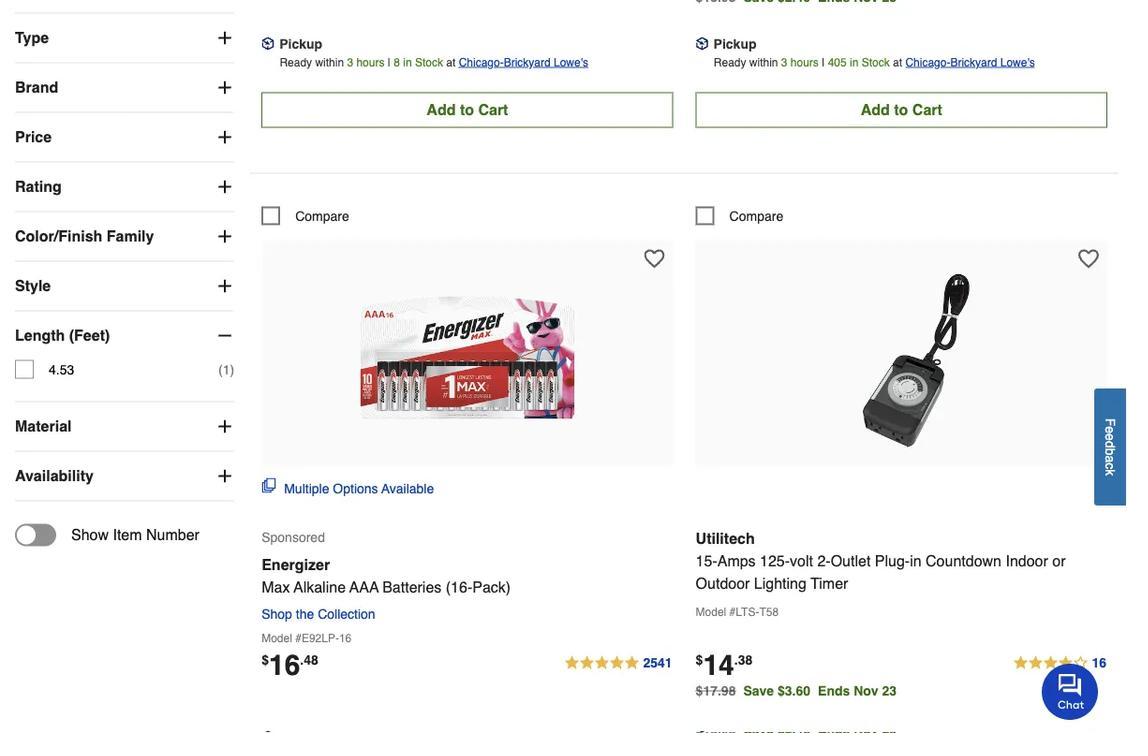 Task type: describe. For each thing, give the bounding box(es) containing it.
batteries
[[383, 579, 442, 596]]

multiple options available
[[284, 481, 434, 496]]

was price $15.98 element
[[696, 0, 744, 4]]

8
[[394, 56, 400, 69]]

indoor
[[1006, 553, 1049, 570]]

pack)
[[473, 579, 511, 596]]

style
[[15, 277, 51, 295]]

shop
[[262, 607, 292, 622]]

$ 16 .48
[[262, 649, 318, 682]]

outdoor
[[696, 575, 750, 593]]

chat invite button image
[[1042, 664, 1099, 721]]

compare for 5014300771 element
[[730, 208, 784, 223]]

ready within 3 hours | 405 in stock at chicago-brickyard lowe's
[[714, 56, 1035, 69]]

hours for 405
[[791, 56, 819, 69]]

timer
[[811, 575, 849, 593]]

show item number element
[[15, 524, 200, 547]]

plug-
[[875, 553, 910, 570]]

alkaline
[[294, 579, 346, 596]]

.38
[[735, 653, 753, 668]]

1 e from the top
[[1104, 426, 1119, 434]]

in for 8
[[403, 56, 412, 69]]

utilitech 15-amps 125-volt 2-outlet plug-in countdown indoor or outdoor lighting timer image
[[793, 250, 1011, 467]]

( 1 )
[[218, 362, 234, 377]]

brickyard for ready within 3 hours | 405 in stock at chicago-brickyard lowe's
[[951, 56, 998, 69]]

e92lp-
[[302, 632, 339, 645]]

# for lts-t58
[[730, 606, 736, 619]]

utilitech 15-amps 125-volt 2-outlet plug-in countdown indoor or outdoor lighting timer
[[696, 530, 1066, 593]]

color/finish family button
[[15, 212, 234, 261]]

price button
[[15, 113, 234, 162]]

length (feet) button
[[15, 312, 234, 360]]

chicago- for 405
[[906, 56, 951, 69]]

save
[[744, 684, 774, 699]]

model # e92lp-16
[[262, 632, 352, 645]]

price
[[15, 128, 52, 146]]

(
[[218, 362, 223, 377]]

pickup image
[[696, 732, 709, 734]]

show
[[71, 527, 109, 544]]

f e e d b a c k button
[[1095, 389, 1127, 506]]

| for 8
[[388, 56, 391, 69]]

energizer
[[262, 557, 330, 574]]

4 stars image
[[1013, 653, 1108, 675]]

model for model # lts-t58
[[696, 606, 727, 619]]

availability
[[15, 468, 94, 485]]

or
[[1053, 553, 1066, 570]]

options
[[333, 481, 378, 496]]

b
[[1104, 448, 1119, 456]]

amps
[[718, 553, 756, 570]]

show item number
[[71, 527, 200, 544]]

16 button
[[1013, 653, 1108, 675]]

t58
[[760, 606, 779, 619]]

material
[[15, 418, 72, 435]]

savings save $2.40 element
[[744, 0, 904, 4]]

volt
[[790, 553, 813, 570]]

15-
[[696, 553, 718, 570]]

1 heart outline image from the left
[[644, 249, 665, 269]]

style button
[[15, 262, 234, 311]]

1 horizontal spatial 16
[[339, 632, 352, 645]]

plus image for rating
[[216, 178, 234, 196]]

3 for 8
[[347, 56, 353, 69]]

23
[[882, 684, 897, 699]]

availability button
[[15, 452, 234, 501]]

to for first the "add to cart" button from right
[[894, 101, 909, 118]]

length (feet)
[[15, 327, 110, 344]]

brand
[[15, 79, 58, 96]]

2541 button
[[564, 653, 673, 675]]

14
[[703, 649, 735, 682]]

within for ready within 3 hours | 8 in stock at chicago-brickyard lowe's
[[315, 56, 344, 69]]

color/finish family
[[15, 228, 154, 245]]

type
[[15, 29, 49, 46]]

(16-
[[446, 579, 473, 596]]

actual price $14.38 element
[[696, 649, 753, 682]]

3 for 405
[[781, 56, 788, 69]]

2 cart from the left
[[913, 101, 943, 118]]

2 add to cart button from the left
[[696, 92, 1108, 128]]

2541
[[643, 655, 673, 670]]

color/finish
[[15, 228, 102, 245]]

multiple
[[284, 481, 329, 496]]

plus image for type
[[216, 29, 234, 47]]

type button
[[15, 14, 234, 62]]

1 add to cart from the left
[[427, 101, 508, 118]]

plus image for price
[[216, 128, 234, 147]]

k
[[1104, 470, 1119, 476]]

c
[[1104, 463, 1119, 470]]

pickup for ready within 3 hours | 8 in stock at chicago-brickyard lowe's
[[279, 36, 322, 51]]

shop the collection link
[[262, 607, 383, 622]]

2 heart outline image from the left
[[1079, 249, 1099, 269]]

available
[[382, 481, 434, 496]]

ready for ready within 3 hours | 8 in stock at chicago-brickyard lowe's
[[280, 56, 312, 69]]

model # lts-t58
[[696, 606, 779, 619]]

ready within 3 hours | 8 in stock at chicago-brickyard lowe's
[[280, 56, 589, 69]]

$17.98
[[696, 684, 736, 699]]

ends
[[818, 684, 850, 699]]

405
[[828, 56, 847, 69]]

model for model # e92lp-16
[[262, 632, 292, 645]]

brickyard for ready within 3 hours | 8 in stock at chicago-brickyard lowe's
[[504, 56, 551, 69]]

length
[[15, 327, 65, 344]]

ends nov 23 element for savings save $2.40 element
[[818, 0, 904, 4]]

lighting
[[754, 575, 807, 593]]

plus image for availability
[[216, 467, 234, 486]]

4.53
[[49, 362, 74, 377]]

in inside utilitech 15-amps 125-volt 2-outlet plug-in countdown indoor or outdoor lighting timer
[[910, 553, 922, 570]]

plus image for material
[[216, 418, 234, 436]]



Task type: locate. For each thing, give the bounding box(es) containing it.
brickyard
[[504, 56, 551, 69], [951, 56, 998, 69]]

0 horizontal spatial to
[[460, 101, 474, 118]]

lowe's for ready within 3 hours | 8 in stock at chicago-brickyard lowe's
[[554, 56, 589, 69]]

0 horizontal spatial add to cart button
[[262, 92, 673, 128]]

2 horizontal spatial 16
[[1092, 655, 1107, 670]]

ends nov 23 element for 'savings save $3.60' element
[[818, 684, 904, 699]]

compare for 1000209817 element
[[295, 208, 349, 223]]

0 horizontal spatial chicago-
[[459, 56, 504, 69]]

# for e92lp-16
[[295, 632, 302, 645]]

5 stars image
[[564, 653, 673, 675]]

1 vertical spatial ends nov 23 element
[[818, 684, 904, 699]]

stock
[[415, 56, 443, 69], [862, 56, 890, 69]]

lowe's
[[554, 56, 589, 69], [1001, 56, 1035, 69]]

1 horizontal spatial lowe's
[[1001, 56, 1035, 69]]

ends nov 23 element containing ends nov 23
[[818, 684, 904, 699]]

1 stock from the left
[[415, 56, 443, 69]]

0 horizontal spatial hours
[[357, 56, 385, 69]]

0 horizontal spatial brickyard
[[504, 56, 551, 69]]

f e e d b a c k
[[1104, 418, 1119, 476]]

1 $ from the left
[[262, 653, 269, 668]]

chicago-
[[459, 56, 504, 69], [906, 56, 951, 69]]

a
[[1104, 456, 1119, 463]]

$ inside $ 14 .38
[[696, 653, 703, 668]]

1 pickup from the left
[[279, 36, 322, 51]]

$ up was price $17.98 element
[[696, 653, 703, 668]]

0 horizontal spatial $
[[262, 653, 269, 668]]

model down shop at bottom
[[262, 632, 292, 645]]

2 plus image from the top
[[216, 78, 234, 97]]

outlet
[[831, 553, 871, 570]]

stock for 8
[[415, 56, 443, 69]]

$17.98 save $3.60 ends nov 23
[[696, 684, 897, 699]]

2 ready from the left
[[714, 56, 746, 69]]

cart down "ready within 3 hours | 8 in stock at chicago-brickyard lowe's"
[[478, 101, 508, 118]]

0 horizontal spatial #
[[295, 632, 302, 645]]

# down outdoor
[[730, 606, 736, 619]]

6 plus image from the top
[[216, 467, 234, 486]]

0 vertical spatial #
[[730, 606, 736, 619]]

1 chicago-brickyard lowe's button from the left
[[459, 53, 589, 72]]

plus image inside rating button
[[216, 178, 234, 196]]

utilitech
[[696, 530, 755, 548]]

1 plus image from the top
[[216, 227, 234, 246]]

1 cart from the left
[[478, 101, 508, 118]]

was price $17.98 element
[[696, 679, 744, 699]]

2 $ from the left
[[696, 653, 703, 668]]

0 horizontal spatial |
[[388, 56, 391, 69]]

at for 8
[[446, 56, 456, 69]]

3 left 8
[[347, 56, 353, 69]]

0 horizontal spatial heart outline image
[[644, 249, 665, 269]]

plus image inside type button
[[216, 29, 234, 47]]

2 chicago-brickyard lowe's button from the left
[[906, 53, 1035, 72]]

1
[[223, 362, 230, 377]]

2 chicago- from the left
[[906, 56, 951, 69]]

1 horizontal spatial add
[[861, 101, 890, 118]]

1 to from the left
[[460, 101, 474, 118]]

1 | from the left
[[388, 56, 391, 69]]

| left 8
[[388, 56, 391, 69]]

| left '405'
[[822, 56, 825, 69]]

add down "ready within 3 hours | 8 in stock at chicago-brickyard lowe's"
[[427, 101, 456, 118]]

1 horizontal spatial compare
[[730, 208, 784, 223]]

stock right '405'
[[862, 56, 890, 69]]

plus image inside material button
[[216, 418, 234, 436]]

1000209817 element
[[262, 206, 349, 225]]

1 horizontal spatial pickup
[[714, 36, 757, 51]]

plus image for color/finish family
[[216, 227, 234, 246]]

plus image inside style button
[[216, 277, 234, 296]]

$3.60
[[778, 684, 811, 699]]

1 3 from the left
[[347, 56, 353, 69]]

energizer max alkaline aaa batteries (16-pack) image
[[359, 250, 576, 467]]

within left '405'
[[750, 56, 778, 69]]

4 plus image from the top
[[216, 178, 234, 196]]

1 horizontal spatial add to cart button
[[696, 92, 1108, 128]]

countdown
[[926, 553, 1002, 570]]

at right 8
[[446, 56, 456, 69]]

0 horizontal spatial in
[[403, 56, 412, 69]]

max
[[262, 579, 290, 596]]

pickup for ready within 3 hours | 405 in stock at chicago-brickyard lowe's
[[714, 36, 757, 51]]

2 lowe's from the left
[[1001, 56, 1035, 69]]

model
[[696, 606, 727, 619], [262, 632, 292, 645]]

1 horizontal spatial hours
[[791, 56, 819, 69]]

)
[[230, 362, 234, 377]]

0 vertical spatial plus image
[[216, 227, 234, 246]]

2 add to cart from the left
[[861, 101, 943, 118]]

in left countdown
[[910, 553, 922, 570]]

to for 2nd the "add to cart" button from right
[[460, 101, 474, 118]]

$ for 16
[[262, 653, 269, 668]]

1 horizontal spatial add to cart
[[861, 101, 943, 118]]

#
[[730, 606, 736, 619], [295, 632, 302, 645]]

at for 405
[[893, 56, 903, 69]]

pickup image for ready within 3 hours | 405 in stock at chicago-brickyard lowe's
[[696, 37, 709, 50]]

plus image inside brand button
[[216, 78, 234, 97]]

plus image for brand
[[216, 78, 234, 97]]

2 | from the left
[[822, 56, 825, 69]]

0 vertical spatial model
[[696, 606, 727, 619]]

1 chicago- from the left
[[459, 56, 504, 69]]

1 horizontal spatial chicago-
[[906, 56, 951, 69]]

125-
[[760, 553, 790, 570]]

2-
[[818, 553, 831, 570]]

.48
[[300, 653, 318, 668]]

2 stock from the left
[[862, 56, 890, 69]]

1 brickyard from the left
[[504, 56, 551, 69]]

at right '405'
[[893, 56, 903, 69]]

1 horizontal spatial 3
[[781, 56, 788, 69]]

2 horizontal spatial in
[[910, 553, 922, 570]]

ready for ready within 3 hours | 405 in stock at chicago-brickyard lowe's
[[714, 56, 746, 69]]

2 compare from the left
[[730, 208, 784, 223]]

3 plus image from the top
[[216, 128, 234, 147]]

lts-
[[736, 606, 760, 619]]

0 horizontal spatial 16
[[269, 649, 300, 682]]

add down ready within 3 hours | 405 in stock at chicago-brickyard lowe's
[[861, 101, 890, 118]]

chicago-brickyard lowe's button for ready within 3 hours | 8 in stock at chicago-brickyard lowe's
[[459, 53, 589, 72]]

1 at from the left
[[446, 56, 456, 69]]

1 lowe's from the left
[[554, 56, 589, 69]]

e up d
[[1104, 426, 1119, 434]]

sponsored
[[262, 530, 325, 545]]

hours left 8
[[357, 56, 385, 69]]

1 horizontal spatial cart
[[913, 101, 943, 118]]

$
[[262, 653, 269, 668], [696, 653, 703, 668]]

in right '405'
[[850, 56, 859, 69]]

1 horizontal spatial brickyard
[[951, 56, 998, 69]]

to down "ready within 3 hours | 8 in stock at chicago-brickyard lowe's"
[[460, 101, 474, 118]]

2 3 from the left
[[781, 56, 788, 69]]

brand button
[[15, 63, 234, 112]]

lowe's for ready within 3 hours | 405 in stock at chicago-brickyard lowe's
[[1001, 56, 1035, 69]]

chicago-brickyard lowe's button
[[459, 53, 589, 72], [906, 53, 1035, 72]]

2 brickyard from the left
[[951, 56, 998, 69]]

$ left .48
[[262, 653, 269, 668]]

compare inside 1000209817 element
[[295, 208, 349, 223]]

0 vertical spatial ends nov 23 element
[[818, 0, 904, 4]]

0 horizontal spatial cart
[[478, 101, 508, 118]]

1 compare from the left
[[295, 208, 349, 223]]

2 to from the left
[[894, 101, 909, 118]]

chicago- right '405'
[[906, 56, 951, 69]]

ends nov 23 element
[[818, 0, 904, 4], [818, 684, 904, 699]]

plus image
[[216, 227, 234, 246], [216, 277, 234, 296]]

ready
[[280, 56, 312, 69], [714, 56, 746, 69]]

1 horizontal spatial heart outline image
[[1079, 249, 1099, 269]]

1 horizontal spatial |
[[822, 56, 825, 69]]

0 horizontal spatial add
[[427, 101, 456, 118]]

$ inside $ 16 .48
[[262, 653, 269, 668]]

at
[[446, 56, 456, 69], [893, 56, 903, 69]]

2 pickup from the left
[[714, 36, 757, 51]]

2 e from the top
[[1104, 434, 1119, 441]]

plus image inside color/finish family button
[[216, 227, 234, 246]]

2 ends nov 23 element from the top
[[818, 684, 904, 699]]

0 horizontal spatial pickup
[[279, 36, 322, 51]]

add to cart down ready within 3 hours | 405 in stock at chicago-brickyard lowe's
[[861, 101, 943, 118]]

# up .48
[[295, 632, 302, 645]]

1 horizontal spatial in
[[850, 56, 859, 69]]

e up b
[[1104, 434, 1119, 441]]

within left 8
[[315, 56, 344, 69]]

nov
[[854, 684, 879, 699]]

rating button
[[15, 163, 234, 211]]

compare inside 5014300771 element
[[730, 208, 784, 223]]

|
[[388, 56, 391, 69], [822, 56, 825, 69]]

0 horizontal spatial ready
[[280, 56, 312, 69]]

$ 14 .38
[[696, 649, 753, 682]]

1 horizontal spatial within
[[750, 56, 778, 69]]

item
[[113, 527, 142, 544]]

cart down ready within 3 hours | 405 in stock at chicago-brickyard lowe's
[[913, 101, 943, 118]]

rating
[[15, 178, 62, 195]]

1 horizontal spatial at
[[893, 56, 903, 69]]

add to cart button
[[262, 92, 673, 128], [696, 92, 1108, 128]]

model down outdoor
[[696, 606, 727, 619]]

0 horizontal spatial compare
[[295, 208, 349, 223]]

1 horizontal spatial $
[[696, 653, 703, 668]]

2 within from the left
[[750, 56, 778, 69]]

plus image
[[216, 29, 234, 47], [216, 78, 234, 97], [216, 128, 234, 147], [216, 178, 234, 196], [216, 418, 234, 436], [216, 467, 234, 486]]

family
[[107, 228, 154, 245]]

within
[[315, 56, 344, 69], [750, 56, 778, 69]]

savings save $3.60 element
[[744, 684, 904, 699]]

number
[[146, 527, 200, 544]]

material button
[[15, 403, 234, 451]]

aaa
[[350, 579, 379, 596]]

hours left '405'
[[791, 56, 819, 69]]

1 ready from the left
[[280, 56, 312, 69]]

multiple options available link
[[262, 478, 434, 498]]

in
[[403, 56, 412, 69], [850, 56, 859, 69], [910, 553, 922, 570]]

d
[[1104, 441, 1119, 448]]

5014300771 element
[[696, 206, 784, 225]]

add to cart down "ready within 3 hours | 8 in stock at chicago-brickyard lowe's"
[[427, 101, 508, 118]]

0 horizontal spatial within
[[315, 56, 344, 69]]

1 ends nov 23 element from the top
[[818, 0, 904, 4]]

e
[[1104, 426, 1119, 434], [1104, 434, 1119, 441]]

1 horizontal spatial chicago-brickyard lowe's button
[[906, 53, 1035, 72]]

2 add from the left
[[861, 101, 890, 118]]

2 at from the left
[[893, 56, 903, 69]]

stock right 8
[[415, 56, 443, 69]]

0 horizontal spatial add to cart
[[427, 101, 508, 118]]

1 vertical spatial #
[[295, 632, 302, 645]]

chicago- right 8
[[459, 56, 504, 69]]

1 horizontal spatial ready
[[714, 56, 746, 69]]

shop the collection
[[262, 607, 375, 622]]

1 within from the left
[[315, 56, 344, 69]]

heart outline image
[[644, 249, 665, 269], [1079, 249, 1099, 269]]

plus image inside availability button
[[216, 467, 234, 486]]

16
[[339, 632, 352, 645], [269, 649, 300, 682], [1092, 655, 1107, 670]]

1 horizontal spatial #
[[730, 606, 736, 619]]

5 plus image from the top
[[216, 418, 234, 436]]

0 horizontal spatial 3
[[347, 56, 353, 69]]

| for 405
[[822, 56, 825, 69]]

1 add from the left
[[427, 101, 456, 118]]

pickup
[[279, 36, 322, 51], [714, 36, 757, 51]]

chicago- for 8
[[459, 56, 504, 69]]

plus image for style
[[216, 277, 234, 296]]

(feet)
[[69, 327, 110, 344]]

to
[[460, 101, 474, 118], [894, 101, 909, 118]]

add to cart
[[427, 101, 508, 118], [861, 101, 943, 118]]

energizer max alkaline aaa batteries (16-pack)
[[262, 557, 511, 596]]

1 add to cart button from the left
[[262, 92, 673, 128]]

0 horizontal spatial stock
[[415, 56, 443, 69]]

in right 8
[[403, 56, 412, 69]]

0 horizontal spatial lowe's
[[554, 56, 589, 69]]

chicago-brickyard lowe's button for ready within 3 hours | 405 in stock at chicago-brickyard lowe's
[[906, 53, 1035, 72]]

stock for 405
[[862, 56, 890, 69]]

16 inside the 4 stars image
[[1092, 655, 1107, 670]]

pickup image for ready within 3 hours | 8 in stock at chicago-brickyard lowe's
[[262, 37, 275, 50]]

actual price $16.48 element
[[262, 649, 318, 682]]

hours for 8
[[357, 56, 385, 69]]

plus image inside price button
[[216, 128, 234, 147]]

1 horizontal spatial model
[[696, 606, 727, 619]]

f
[[1104, 418, 1119, 426]]

in for 405
[[850, 56, 859, 69]]

0 horizontal spatial model
[[262, 632, 292, 645]]

1 hours from the left
[[357, 56, 385, 69]]

2 plus image from the top
[[216, 277, 234, 296]]

within for ready within 3 hours | 405 in stock at chicago-brickyard lowe's
[[750, 56, 778, 69]]

2 hours from the left
[[791, 56, 819, 69]]

1 horizontal spatial stock
[[862, 56, 890, 69]]

0 horizontal spatial at
[[446, 56, 456, 69]]

add
[[427, 101, 456, 118], [861, 101, 890, 118]]

0 horizontal spatial chicago-brickyard lowe's button
[[459, 53, 589, 72]]

$ for 14
[[696, 653, 703, 668]]

1 horizontal spatial to
[[894, 101, 909, 118]]

3
[[347, 56, 353, 69], [781, 56, 788, 69]]

collection
[[318, 607, 375, 622]]

3 left '405'
[[781, 56, 788, 69]]

add to cart button down ready within 3 hours | 405 in stock at chicago-brickyard lowe's
[[696, 92, 1108, 128]]

to down ready within 3 hours | 405 in stock at chicago-brickyard lowe's
[[894, 101, 909, 118]]

the
[[296, 607, 314, 622]]

add to cart button down "ready within 3 hours | 8 in stock at chicago-brickyard lowe's"
[[262, 92, 673, 128]]

hours
[[357, 56, 385, 69], [791, 56, 819, 69]]

1 vertical spatial plus image
[[216, 277, 234, 296]]

pickup image
[[262, 37, 275, 50], [696, 37, 709, 50], [262, 732, 275, 734]]

1 plus image from the top
[[216, 29, 234, 47]]

1 vertical spatial model
[[262, 632, 292, 645]]

minus image
[[216, 327, 234, 345]]



Task type: vqa. For each thing, say whether or not it's contained in the screenshot.
the Columns inside COLUMNS link
no



